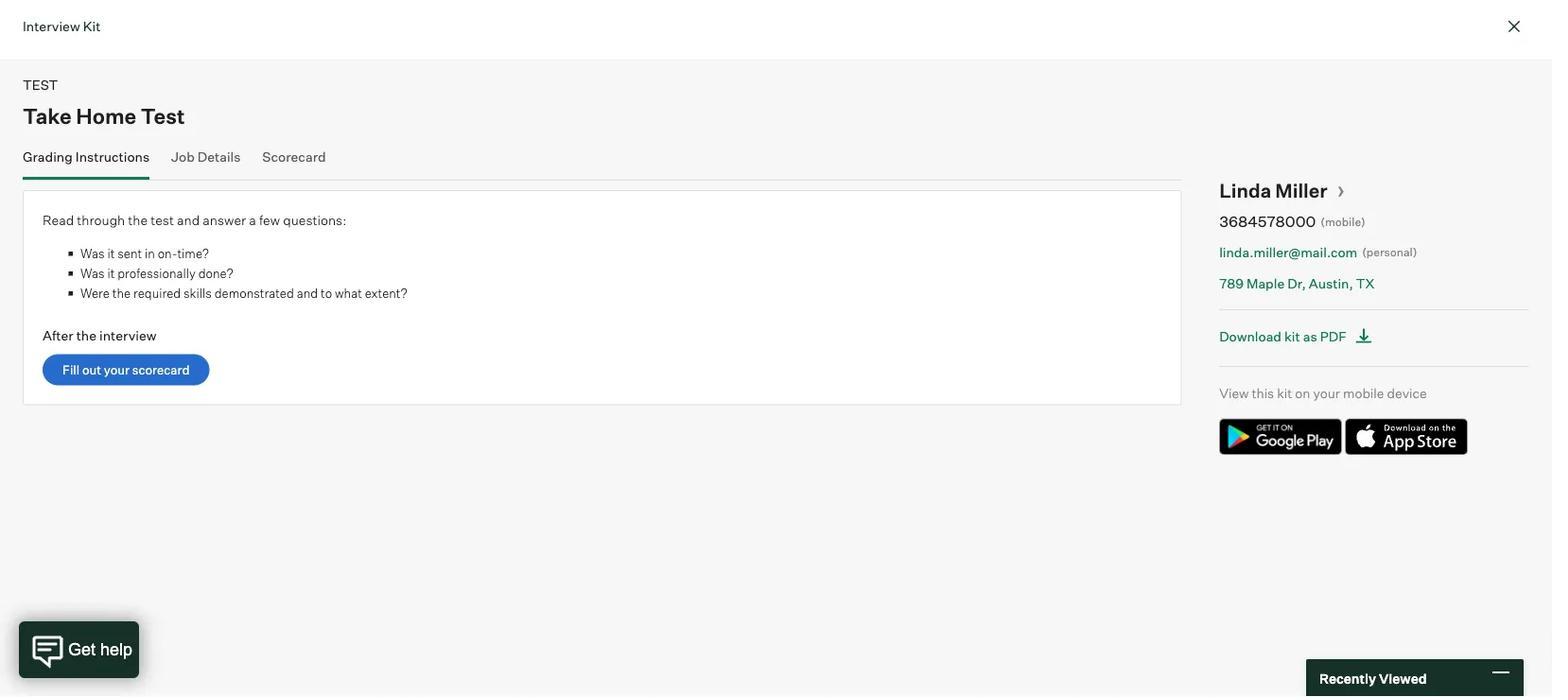 Task type: locate. For each thing, give the bounding box(es) containing it.
pdf
[[1320, 328, 1347, 345]]

the right 'were'
[[112, 285, 131, 300]]

questions:
[[283, 211, 346, 228]]

1 vertical spatial the
[[112, 285, 131, 300]]

maple
[[1247, 275, 1285, 291]]

test
[[141, 103, 185, 129]]

few
[[259, 211, 280, 228]]

1 vertical spatial your
[[1313, 385, 1340, 402]]

your right out
[[104, 362, 130, 377]]

mobile
[[1343, 385, 1384, 402]]

take
[[23, 103, 72, 129]]

linda miller link
[[1219, 179, 1345, 202]]

fill out your scorecard
[[62, 362, 190, 377]]

was up 'were'
[[80, 265, 105, 280]]

through
[[77, 211, 125, 228]]

1 horizontal spatial and
[[297, 285, 318, 300]]

the left "test" at left
[[128, 211, 148, 228]]

as
[[1303, 328, 1317, 345]]

was down through
[[80, 245, 105, 261]]

job
[[171, 148, 195, 165]]

after
[[43, 327, 73, 344]]

test
[[23, 77, 58, 93]]

1 it from the top
[[107, 245, 115, 261]]

and left to
[[297, 285, 318, 300]]

the right after
[[76, 327, 96, 344]]

your
[[104, 362, 130, 377], [1313, 385, 1340, 402]]

the
[[128, 211, 148, 228], [112, 285, 131, 300], [76, 327, 96, 344]]

1 vertical spatial it
[[107, 265, 115, 280]]

it
[[107, 245, 115, 261], [107, 265, 115, 280]]

it left sent
[[107, 245, 115, 261]]

grading
[[23, 148, 73, 165]]

and
[[177, 211, 200, 228], [297, 285, 318, 300]]

answer
[[203, 211, 246, 228]]

0 vertical spatial kit
[[1285, 328, 1300, 345]]

interview kit
[[23, 17, 101, 34]]

0 vertical spatial and
[[177, 211, 200, 228]]

read through the test and answer a few questions:
[[43, 211, 346, 228]]

1 vertical spatial was
[[80, 265, 105, 280]]

download kit as pdf link
[[1219, 324, 1378, 349]]

your right on
[[1313, 385, 1340, 402]]

(mobile)
[[1321, 214, 1366, 228]]

and right "test" at left
[[177, 211, 200, 228]]

1 was from the top
[[80, 245, 105, 261]]

0 vertical spatial was
[[80, 245, 105, 261]]

interview
[[23, 17, 80, 34]]

0 horizontal spatial your
[[104, 362, 130, 377]]

out
[[82, 362, 101, 377]]

3684578000
[[1219, 212, 1316, 231]]

linda.miller@mail.com
[[1219, 244, 1358, 261]]

0 vertical spatial it
[[107, 245, 115, 261]]

tx
[[1356, 275, 1375, 291]]

789 maple dr, austin, tx link
[[1219, 274, 1456, 292]]

kit
[[1285, 328, 1300, 345], [1277, 385, 1292, 402]]

take home test
[[23, 103, 185, 129]]

time?
[[177, 245, 209, 261]]

kit left as
[[1285, 328, 1300, 345]]

was
[[80, 245, 105, 261], [80, 265, 105, 280]]

it up 'were'
[[107, 265, 115, 280]]

0 vertical spatial your
[[104, 362, 130, 377]]

this
[[1252, 385, 1274, 402]]

kit left on
[[1277, 385, 1292, 402]]

device
[[1387, 385, 1427, 402]]

grading instructions
[[23, 148, 150, 165]]

1 vertical spatial and
[[297, 285, 318, 300]]

1 vertical spatial kit
[[1277, 385, 1292, 402]]

grading instructions link
[[23, 148, 150, 176]]

miller
[[1275, 179, 1328, 202]]

2 it from the top
[[107, 265, 115, 280]]



Task type: vqa. For each thing, say whether or not it's contained in the screenshot.
Instructions
yes



Task type: describe. For each thing, give the bounding box(es) containing it.
linda.miller@mail.com (personal)
[[1219, 244, 1417, 261]]

view
[[1219, 385, 1249, 402]]

interview
[[99, 327, 157, 344]]

on
[[1295, 385, 1311, 402]]

download
[[1219, 328, 1282, 345]]

close image
[[1503, 15, 1526, 38]]

professionally
[[117, 265, 196, 280]]

test
[[151, 211, 174, 228]]

a
[[249, 211, 256, 228]]

job details
[[171, 148, 241, 165]]

were
[[80, 285, 110, 300]]

linda miller 3684578000 (mobile)
[[1219, 179, 1366, 231]]

on-
[[158, 245, 177, 261]]

and inside the was it sent in on-time? was it professionally done? were the required skills demonstrated and to what extent?
[[297, 285, 318, 300]]

dr,
[[1288, 275, 1306, 291]]

789 maple dr, austin, tx
[[1219, 275, 1375, 291]]

what
[[335, 285, 362, 300]]

(personal)
[[1362, 245, 1417, 259]]

fill out your scorecard link
[[43, 354, 209, 385]]

fill
[[62, 362, 80, 377]]

1 horizontal spatial your
[[1313, 385, 1340, 402]]

was it sent in on-time? was it professionally done? were the required skills demonstrated and to what extent?
[[80, 245, 407, 300]]

details
[[197, 148, 241, 165]]

extent?
[[365, 285, 407, 300]]

done?
[[198, 265, 233, 280]]

instructions
[[75, 148, 150, 165]]

in
[[145, 245, 155, 261]]

the inside the was it sent in on-time? was it professionally done? were the required skills demonstrated and to what extent?
[[112, 285, 131, 300]]

after the interview
[[43, 327, 157, 344]]

scorecard
[[132, 362, 190, 377]]

demonstrated
[[214, 285, 294, 300]]

scorecard link
[[262, 148, 326, 176]]

view this kit on your mobile device
[[1219, 385, 1427, 402]]

789
[[1219, 275, 1244, 291]]

download kit as pdf
[[1219, 328, 1347, 345]]

recently
[[1320, 670, 1376, 686]]

linda
[[1219, 179, 1271, 202]]

austin,
[[1309, 275, 1353, 291]]

recently viewed
[[1320, 670, 1427, 686]]

viewed
[[1379, 670, 1427, 686]]

0 horizontal spatial and
[[177, 211, 200, 228]]

home
[[76, 103, 136, 129]]

2 was from the top
[[80, 265, 105, 280]]

required
[[133, 285, 181, 300]]

linda.miller@mail.com link
[[1219, 243, 1358, 262]]

read
[[43, 211, 74, 228]]

skills
[[184, 285, 212, 300]]

to
[[321, 285, 332, 300]]

sent
[[117, 245, 142, 261]]

2 vertical spatial the
[[76, 327, 96, 344]]

scorecard
[[262, 148, 326, 165]]

0 vertical spatial the
[[128, 211, 148, 228]]

kit
[[83, 17, 101, 34]]

job details link
[[171, 148, 241, 176]]



